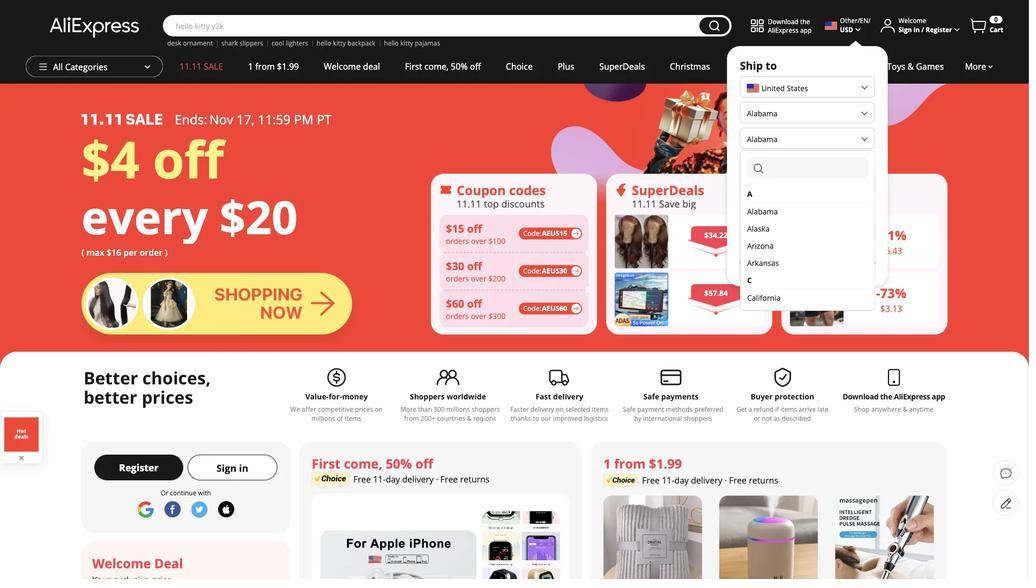 Task type: vqa. For each thing, say whether or not it's contained in the screenshot.
8 to the middle
no



Task type: describe. For each thing, give the bounding box(es) containing it.
ends:
[[175, 110, 207, 128]]

day for $1.99
[[675, 475, 689, 486]]

$34.22
[[705, 230, 728, 240]]

0 horizontal spatial $1.99
[[277, 61, 299, 72]]

11.11 sale link
[[167, 56, 236, 77]]

$30 off orders over $200
[[446, 259, 506, 283]]

continue
[[170, 488, 196, 497]]

alaska
[[747, 223, 770, 234]]

70x100cm milk velvet blanket, bed sheet, blanket, single dormitory, student coral velvet air conditioning, nap blanket, sofa image
[[604, 496, 702, 579]]

toys & games
[[887, 61, 944, 72]]

deal
[[154, 554, 183, 572]]

$60 off orders over $300
[[446, 296, 506, 321]]

) inside every $20 ( max $16 per order )
[[165, 247, 168, 258]]

sign in / register
[[899, 25, 953, 34]]

sign for sign in / register
[[899, 25, 912, 34]]

hello for hello kitty pajamas
[[384, 39, 399, 47]]

delivery for 50%
[[402, 473, 434, 485]]

11- for 50%
[[373, 473, 386, 485]]

$16
[[107, 247, 121, 258]]

pm
[[294, 110, 314, 128]]

/ for in
[[922, 25, 925, 34]]

1 vertical spatial first come, 50% off
[[312, 455, 433, 472]]

kitty for pajamas
[[401, 39, 413, 47]]

welcome deal
[[92, 554, 183, 572]]

1 alabama from the top
[[747, 108, 778, 118]]

choice image
[[312, 472, 349, 485]]

$300
[[489, 311, 506, 321]]

$4
[[82, 124, 140, 193]]

desk ornament
[[167, 39, 213, 47]]

code: for $60 off
[[523, 304, 542, 313]]

cart
[[990, 25, 1004, 34]]

furniture
[[735, 61, 773, 72]]

cool lighters
[[272, 39, 308, 47]]

to
[[766, 58, 777, 73]]

welcome for welcome
[[899, 16, 927, 25]]

2 alabama from the top
[[747, 134, 778, 144]]

colorado
[[747, 310, 779, 320]]

0 horizontal spatial 50%
[[386, 455, 412, 472]]

11.11 top discounts
[[457, 197, 545, 210]]

17,
[[237, 110, 255, 128]]

$200
[[489, 273, 506, 283]]

save
[[659, 197, 680, 210]]

0 vertical spatial first
[[405, 61, 422, 72]]

aeus60
[[542, 304, 568, 313]]

hello kitty y2k text field
[[171, 20, 694, 31]]

aeus15
[[542, 229, 568, 238]]

- for 73%
[[877, 284, 881, 302]]

0
[[995, 15, 998, 24]]

cool lighters link
[[272, 39, 308, 47]]

shark
[[221, 39, 238, 47]]

returns for 1 from $1.99
[[749, 475, 779, 486]]

0 cart
[[990, 15, 1004, 34]]

en
[[860, 16, 869, 25]]

order
[[140, 247, 163, 258]]

orders for $30
[[446, 273, 469, 283]]

hello kitty pajamas
[[384, 39, 440, 47]]

welcome deal
[[324, 61, 380, 72]]

with
[[198, 488, 211, 497]]

$15
[[446, 221, 465, 236]]

every $20 ( max $16 per order )
[[82, 186, 298, 258]]

choice
[[506, 61, 533, 72]]

orders for $60
[[446, 311, 469, 321]]

arizona
[[747, 240, 774, 251]]

off for $4 off
[[153, 124, 224, 193]]

welcome for welcome deal
[[92, 554, 151, 572]]

73%
[[881, 284, 907, 302]]

over for $60 off
[[471, 311, 487, 321]]

codes
[[509, 181, 546, 199]]

hello for hello kitty backpack
[[317, 39, 332, 47]]

arkansas
[[747, 258, 779, 268]]

in for sign in / register
[[914, 25, 920, 34]]

day for 50%
[[386, 473, 400, 485]]

code: aeus60
[[523, 304, 568, 313]]

off for $15 off orders over $100
[[467, 221, 482, 236]]

delivery for $1.99
[[691, 475, 723, 486]]

0 horizontal spatial from
[[255, 61, 275, 72]]

united states
[[762, 83, 809, 93]]

english
[[747, 181, 772, 191]]

per
[[124, 247, 137, 258]]

code: for $15 off
[[523, 229, 542, 238]]

1 horizontal spatial from
[[615, 455, 646, 472]]

first come, 50% off link
[[393, 56, 494, 77]]

categories
[[65, 61, 108, 73]]

( inside every $20 ( max $16 per order )
[[82, 247, 84, 258]]

- for 71%
[[877, 226, 881, 244]]

deal
[[363, 61, 380, 72]]

eur
[[747, 228, 761, 238]]

11.11 save big
[[632, 197, 696, 210]]

slippers
[[240, 39, 263, 47]]

shark slippers
[[221, 39, 263, 47]]

every
[[82, 186, 208, 248]]

over for $30 off
[[471, 273, 487, 283]]

christmas link
[[658, 56, 723, 77]]

0 vertical spatial 1
[[248, 61, 253, 72]]

icon image for coupon codes
[[440, 184, 453, 196]]

desk
[[167, 39, 181, 47]]

hello kitty pajamas link
[[384, 39, 440, 47]]

currency
[[740, 204, 789, 219]]

free 11-day delivery · free returns for 50%
[[354, 473, 490, 485]]

kitty for backpack
[[333, 39, 346, 47]]

2023 smart watch android phone 1.44'' inch color screen bluetooth call blood oxygen/pressure monitoring smart watch women men image
[[482, 511, 560, 579]]

welcome deal link
[[312, 56, 393, 77]]

11.11 for 11.11 sale
[[180, 61, 202, 72]]

$100
[[489, 236, 506, 246]]

ends: nov 17, 11:59 pm pt
[[175, 110, 332, 128]]

usd
[[840, 25, 854, 34]]

1 horizontal spatial )
[[786, 228, 788, 238]]

more
[[965, 61, 987, 72]]

california
[[747, 293, 781, 303]]

off for $60 off orders over $300
[[467, 296, 482, 311]]

coupon bg image
[[440, 215, 589, 327]]

desk ornament link
[[167, 39, 213, 47]]

$60
[[446, 296, 465, 311]]

ship
[[740, 58, 763, 73]]

1 vertical spatial superdeals
[[632, 181, 705, 199]]



Task type: locate. For each thing, give the bounding box(es) containing it.
0 vertical spatial (
[[763, 228, 766, 238]]

1 horizontal spatial ·
[[725, 475, 727, 486]]

deals
[[852, 197, 876, 210]]

0 horizontal spatial top
[[484, 197, 499, 210]]

0 vertical spatial superdeals
[[600, 61, 645, 72]]

1 horizontal spatial delivery
[[691, 475, 723, 486]]

top left deals
[[835, 197, 850, 210]]

-71% $6.43
[[877, 226, 907, 257]]

$34.22 link
[[615, 215, 764, 268]]

top left discounts
[[484, 197, 499, 210]]

close image
[[17, 454, 26, 462]]

alabama down united
[[747, 108, 778, 118]]

- inside -71% $6.43
[[877, 226, 881, 244]]

states
[[787, 83, 809, 93]]

0 vertical spatial in
[[914, 25, 920, 34]]

nov
[[209, 110, 233, 128]]

hello kitty backpack link
[[317, 39, 376, 47]]

1 vertical spatial first
[[312, 455, 341, 472]]

2 vertical spatial orders
[[446, 311, 469, 321]]

1 horizontal spatial 1
[[604, 455, 611, 472]]

download
[[768, 17, 799, 26]]

2 kitty from the left
[[401, 39, 413, 47]]

1 vertical spatial alabama
[[747, 134, 778, 144]]

ornament
[[183, 39, 213, 47]]

lighters
[[286, 39, 308, 47]]

coupon codes
[[457, 181, 546, 199]]

big
[[683, 197, 696, 210]]

· for 1 from $1.99
[[725, 475, 727, 486]]

plus link
[[545, 56, 587, 77]]

11.11 left sale
[[180, 61, 202, 72]]

0 vertical spatial $1.99
[[277, 61, 299, 72]]

1 hello from the left
[[317, 39, 332, 47]]

11-
[[373, 473, 386, 485], [662, 475, 675, 486]]

) right order
[[165, 247, 168, 258]]

( left max
[[82, 247, 84, 258]]

1 orders from the top
[[446, 236, 469, 246]]

0 horizontal spatial come,
[[344, 455, 383, 472]]

1 vertical spatial (
[[82, 247, 84, 258]]

all
[[53, 61, 63, 73]]

11.11 up $15
[[457, 197, 482, 210]]

code: left aeus30
[[523, 266, 542, 276]]

0 horizontal spatial delivery
[[402, 473, 434, 485]]

orders inside $60 off orders over $300
[[446, 311, 469, 321]]

welcome down hello kitty backpack link
[[324, 61, 361, 72]]

off inside $60 off orders over $300
[[467, 296, 482, 311]]

3 alabama from the top
[[747, 206, 778, 216]]

kitty left backpack
[[333, 39, 346, 47]]

superdeals link
[[587, 56, 658, 77]]

1 horizontal spatial 1 from $1.99
[[604, 455, 682, 472]]

toys
[[887, 61, 906, 72]]

free
[[354, 473, 371, 485], [441, 473, 458, 485], [642, 475, 660, 486], [729, 475, 747, 486]]

orders
[[446, 236, 469, 246], [446, 273, 469, 283], [446, 311, 469, 321]]

all categories
[[53, 61, 108, 73]]

11.11 left the save
[[632, 197, 657, 210]]

0 horizontal spatial 1
[[248, 61, 253, 72]]

0 horizontal spatial register
[[119, 461, 159, 474]]

pajamas
[[415, 39, 440, 47]]

0 horizontal spatial kitty
[[333, 39, 346, 47]]

1 vertical spatial -
[[877, 284, 881, 302]]

c california
[[747, 275, 781, 303]]

icon image for superdeals
[[615, 184, 628, 196]]

2 icon image from the left
[[615, 184, 628, 196]]

0 vertical spatial alabama
[[747, 108, 778, 118]]

hello right lighters
[[317, 39, 332, 47]]

$1.99
[[277, 61, 299, 72], [649, 455, 682, 472]]

11.11 sale
[[180, 61, 223, 72]]

/ for en
[[869, 16, 871, 25]]

2 - from the top
[[877, 284, 881, 302]]

sign in
[[217, 461, 248, 475]]

0 vertical spatial 1 from $1.99
[[248, 61, 299, 72]]

2 vertical spatial over
[[471, 311, 487, 321]]

50%
[[451, 61, 468, 72], [386, 455, 412, 472]]

1 horizontal spatial welcome
[[324, 61, 361, 72]]

orders up $30 in the top of the page
[[446, 236, 469, 246]]

electronic acupuncture pen acupuncture point pen acupuncture point pen meridian energy meridian pen massage pen acupuncture acup image
[[836, 496, 934, 579]]

1 kitty from the left
[[333, 39, 346, 47]]

euro
[[768, 228, 784, 238]]

top for discounts
[[484, 197, 499, 210]]

1 top from the left
[[484, 197, 499, 210]]

code:
[[523, 229, 542, 238], [523, 266, 542, 276], [523, 304, 542, 313]]

code: aeus15
[[523, 229, 568, 238]]

1 horizontal spatial 50%
[[451, 61, 468, 72]]

or
[[161, 488, 169, 497]]

)
[[786, 228, 788, 238], [165, 247, 168, 258]]

over
[[471, 236, 487, 246], [471, 273, 487, 283], [471, 311, 487, 321]]

c
[[747, 275, 752, 285]]

0 vertical spatial welcome
[[899, 16, 927, 25]]

orders left $300
[[446, 311, 469, 321]]

0 vertical spatial orders
[[446, 236, 469, 246]]

0 horizontal spatial day
[[386, 473, 400, 485]]

0 horizontal spatial )
[[165, 247, 168, 258]]

alabama up language
[[747, 134, 778, 144]]

1 horizontal spatial /
[[922, 25, 925, 34]]

sign for sign in
[[217, 461, 237, 475]]

kitty left the pajamas
[[401, 39, 413, 47]]

1 vertical spatial welcome
[[324, 61, 361, 72]]

over left $200
[[471, 273, 487, 283]]

free 11-day delivery · free returns for $1.99
[[642, 475, 779, 486]]

3 orders from the top
[[446, 311, 469, 321]]

0 horizontal spatial welcome
[[92, 554, 151, 572]]

sale
[[204, 61, 223, 72]]

1 vertical spatial )
[[165, 247, 168, 258]]

0 vertical spatial come,
[[425, 61, 449, 72]]

kitty
[[333, 39, 346, 47], [401, 39, 413, 47]]

1 horizontal spatial sign
[[899, 25, 912, 34]]

None field
[[747, 157, 868, 179]]

0 horizontal spatial sign
[[217, 461, 237, 475]]

0 horizontal spatial in
[[239, 461, 248, 475]]

/ up the 'games'
[[922, 25, 925, 34]]

) right euro
[[786, 228, 788, 238]]

1 vertical spatial 1
[[604, 455, 611, 472]]

a
[[747, 188, 752, 199]]

over left $100
[[471, 236, 487, 246]]

plus
[[558, 61, 575, 72]]

2 over from the top
[[471, 273, 487, 283]]

1 vertical spatial from
[[615, 455, 646, 472]]

1 horizontal spatial returns
[[749, 475, 779, 486]]

$3.13
[[881, 303, 903, 314]]

over left $300
[[471, 311, 487, 321]]

over inside $30 off orders over $200
[[471, 273, 487, 283]]

games
[[916, 61, 944, 72]]

0 vertical spatial 50%
[[451, 61, 468, 72]]

code: aeus30
[[523, 266, 568, 276]]

in for sign in
[[239, 461, 248, 475]]

code: left aeus60
[[523, 304, 542, 313]]

1 horizontal spatial first
[[405, 61, 422, 72]]

off for $30 off orders over $200
[[467, 259, 482, 273]]

$57.84
[[705, 288, 728, 298]]

over inside "$15 off orders over $100"
[[471, 236, 487, 246]]

christmas
[[670, 61, 710, 72]]

11:59
[[258, 110, 291, 128]]

a alabama
[[747, 188, 778, 216]]

alabama up alaska
[[747, 206, 778, 216]]

1 vertical spatial over
[[471, 273, 487, 283]]

aeus30
[[542, 266, 568, 276]]

11.11 for 11.11 top discounts
[[457, 197, 482, 210]]

welcome left deal
[[92, 554, 151, 572]]

1 horizontal spatial $1.99
[[649, 455, 682, 472]]

shark slippers link
[[221, 39, 263, 47]]

0 horizontal spatial /
[[869, 16, 871, 25]]

1 horizontal spatial kitty
[[401, 39, 413, 47]]

2 code: from the top
[[523, 266, 542, 276]]

11.11 left deals
[[808, 197, 832, 210]]

0 horizontal spatial icon image
[[440, 184, 453, 196]]

sign
[[899, 25, 912, 34], [217, 461, 237, 475]]

1 - from the top
[[877, 226, 881, 244]]

None button
[[700, 17, 730, 34]]

1 horizontal spatial in
[[914, 25, 920, 34]]

code: left aeus15
[[523, 229, 542, 238]]

2 horizontal spatial welcome
[[899, 16, 927, 25]]

pt
[[317, 110, 332, 128]]

2 vertical spatial welcome
[[92, 554, 151, 572]]

hello right backpack
[[384, 39, 399, 47]]

language
[[740, 157, 792, 171]]

orders inside $30 off orders over $200
[[446, 273, 469, 283]]

1 vertical spatial 50%
[[386, 455, 412, 472]]

register
[[926, 25, 953, 34], [119, 461, 159, 474]]

1 vertical spatial come,
[[344, 455, 383, 472]]

the
[[801, 17, 810, 26]]

usb cool mist sprayer portable 300ml electric air humidifier aroma oil diffuser with colorful night light for home car image
[[720, 496, 818, 579]]

$57.84 link
[[615, 273, 764, 326]]

download the aliexpress app
[[768, 17, 812, 34]]

11- for $1.99
[[662, 475, 675, 486]]

icon image
[[440, 184, 453, 196], [615, 184, 628, 196]]

(
[[763, 228, 766, 238], [82, 247, 84, 258]]

orders for $15
[[446, 236, 469, 246]]

0 horizontal spatial hello
[[317, 39, 332, 47]]

&
[[908, 61, 914, 72]]

1 horizontal spatial come,
[[425, 61, 449, 72]]

0 vertical spatial )
[[786, 228, 788, 238]]

0 horizontal spatial returns
[[460, 473, 490, 485]]

off inside $30 off orders over $200
[[467, 259, 482, 273]]

3 code: from the top
[[523, 304, 542, 313]]

other/
[[840, 16, 860, 25]]

app
[[801, 25, 812, 34]]

1 code: from the top
[[523, 229, 542, 238]]

1 vertical spatial $1.99
[[649, 455, 682, 472]]

free 11-day delivery · free returns
[[354, 473, 490, 485], [642, 475, 779, 486]]

from
[[255, 61, 275, 72], [615, 455, 646, 472]]

orders up $60
[[446, 273, 469, 283]]

over for $15 off
[[471, 236, 487, 246]]

1
[[248, 61, 253, 72], [604, 455, 611, 472]]

3 over from the top
[[471, 311, 487, 321]]

2 vertical spatial code:
[[523, 304, 542, 313]]

1 horizontal spatial free 11-day delivery · free returns
[[642, 475, 779, 486]]

0 horizontal spatial ·
[[436, 473, 438, 485]]

71%
[[881, 226, 907, 244]]

1 vertical spatial 1 from $1.99
[[604, 455, 682, 472]]

united
[[762, 83, 785, 93]]

aliexpress
[[768, 25, 799, 34]]

50% inside first come, 50% off link
[[451, 61, 468, 72]]

over inside $60 off orders over $300
[[471, 311, 487, 321]]

2 hello from the left
[[384, 39, 399, 47]]

2 top from the left
[[835, 197, 850, 210]]

pop picture image
[[4, 417, 39, 452]]

( right "eur"
[[763, 228, 766, 238]]

0 vertical spatial over
[[471, 236, 487, 246]]

1 vertical spatial in
[[239, 461, 248, 475]]

11.11 for 11.11 save big
[[632, 197, 657, 210]]

0 vertical spatial from
[[255, 61, 275, 72]]

come,
[[425, 61, 449, 72], [344, 455, 383, 472]]

top for deals
[[835, 197, 850, 210]]

product image image
[[615, 215, 669, 268], [615, 273, 669, 326], [790, 273, 844, 326]]

1 horizontal spatial icon image
[[615, 184, 628, 196]]

welcome for welcome deal
[[324, 61, 361, 72]]

hello
[[317, 39, 332, 47], [384, 39, 399, 47]]

0 horizontal spatial (
[[82, 247, 84, 258]]

1 horizontal spatial 11-
[[662, 475, 675, 486]]

1 icon image from the left
[[440, 184, 453, 196]]

backpack
[[348, 39, 376, 47]]

2 orders from the top
[[446, 273, 469, 283]]

1 over from the top
[[471, 236, 487, 246]]

1 horizontal spatial (
[[763, 228, 766, 238]]

code: for $30 off
[[523, 266, 542, 276]]

or continue with
[[161, 488, 211, 497]]

0 horizontal spatial free 11-day delivery · free returns
[[354, 473, 490, 485]]

in
[[914, 25, 920, 34], [239, 461, 248, 475]]

- inside -73% $3.13
[[877, 284, 881, 302]]

0 vertical spatial sign
[[899, 25, 912, 34]]

day
[[386, 473, 400, 485], [675, 475, 689, 486]]

11.11 top deals
[[808, 197, 876, 210]]

0 horizontal spatial first
[[312, 455, 341, 472]]

0 vertical spatial register
[[926, 25, 953, 34]]

/ right other/
[[869, 16, 871, 25]]

off inside "$15 off orders over $100"
[[467, 221, 482, 236]]

· for first come, 50% off
[[436, 473, 438, 485]]

1 vertical spatial sign
[[217, 461, 237, 475]]

1 vertical spatial code:
[[523, 266, 542, 276]]

welcome deal link
[[82, 542, 290, 579]]

2 vertical spatial alabama
[[747, 206, 778, 216]]

1 vertical spatial orders
[[446, 273, 469, 283]]

product image image for 11.11 save big
[[615, 273, 669, 326]]

coupon
[[457, 181, 506, 199]]

0 vertical spatial first come, 50% off
[[405, 61, 481, 72]]

11.11 for 11.11 top deals
[[808, 197, 832, 210]]

1 horizontal spatial top
[[835, 197, 850, 210]]

0 vertical spatial code:
[[523, 229, 542, 238]]

1 vertical spatial register
[[119, 461, 159, 474]]

hello kitty backpack
[[317, 39, 376, 47]]

ship to
[[740, 58, 777, 73]]

$4 off
[[82, 124, 224, 193]]

0 horizontal spatial 11-
[[373, 473, 386, 485]]

welcome up &
[[899, 16, 927, 25]]

0 vertical spatial -
[[877, 226, 881, 244]]

product image image for 11.11 top deals
[[790, 273, 844, 326]]

returns for first come, 50% off
[[460, 473, 490, 485]]

orders inside "$15 off orders over $100"
[[446, 236, 469, 246]]

1 horizontal spatial hello
[[384, 39, 399, 47]]

1 horizontal spatial register
[[926, 25, 953, 34]]

0 horizontal spatial 1 from $1.99
[[248, 61, 299, 72]]

1 horizontal spatial day
[[675, 475, 689, 486]]



